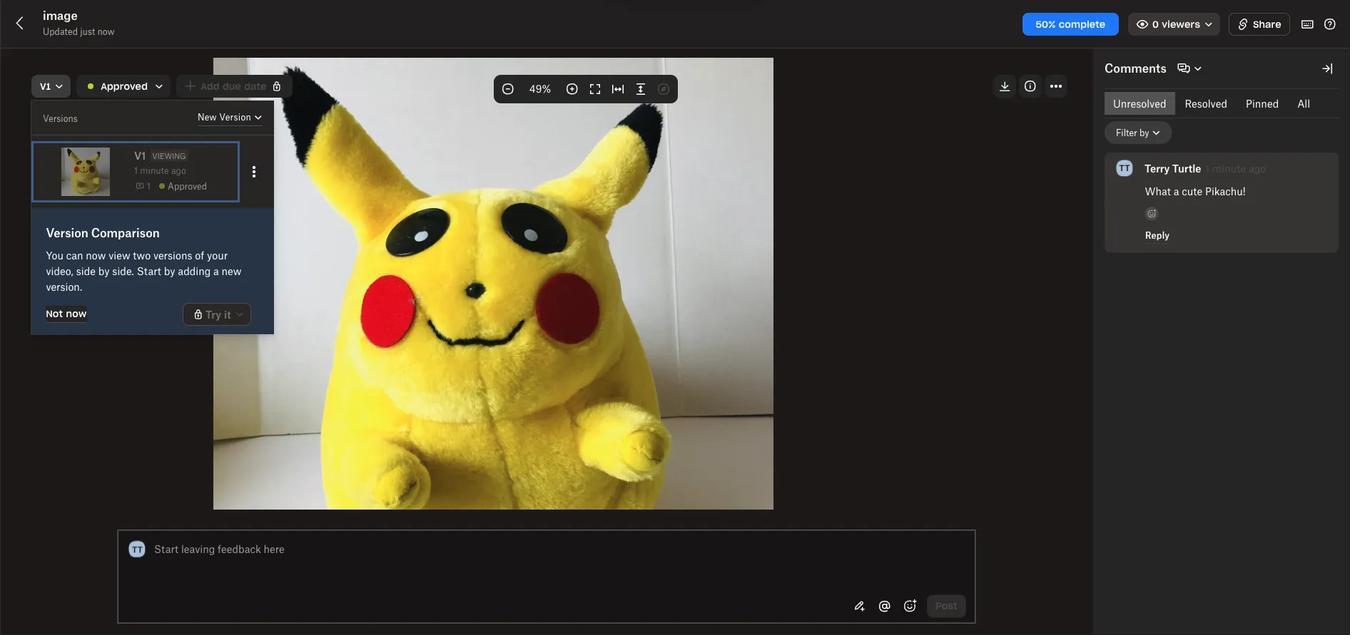Task type: locate. For each thing, give the bounding box(es) containing it.
start left "leaving"
[[154, 544, 179, 556]]

a left new
[[213, 265, 219, 277]]

minute
[[1213, 162, 1246, 174]]

version right new
[[219, 112, 251, 123]]

a inside you can now view two versions of your video, side by side. start by adding a new version.
[[213, 265, 219, 277]]

1 horizontal spatial by
[[164, 265, 175, 277]]

view
[[109, 249, 130, 262]]

side
[[76, 265, 96, 277]]

version comparison
[[46, 226, 160, 240]]

1 vertical spatial version
[[46, 226, 88, 240]]

comments
[[1105, 61, 1167, 75]]

2 vertical spatial now
[[66, 308, 87, 320]]

now right not
[[66, 308, 87, 320]]

now
[[97, 26, 115, 37], [86, 249, 106, 262], [66, 308, 87, 320]]

new version button
[[198, 109, 264, 126]]

2 by from the left
[[164, 265, 175, 277]]

hide sidebar image
[[1319, 60, 1336, 77]]

just
[[80, 26, 95, 37]]

image updated just now
[[43, 9, 115, 37]]

approved
[[101, 80, 148, 92]]

1 vertical spatial a
[[213, 265, 219, 277]]

by right side
[[98, 265, 110, 277]]

version up can
[[46, 226, 88, 240]]

by down versions
[[164, 265, 175, 277]]

by
[[98, 265, 110, 277], [164, 265, 175, 277]]

versions
[[153, 249, 192, 262]]

start inside you can now view two versions of your video, side by side. start by adding a new version.
[[137, 265, 161, 277]]

start leaving feedback here
[[154, 544, 285, 556]]

a left cute
[[1174, 185, 1179, 197]]

now right the just
[[97, 26, 115, 37]]

now up side
[[86, 249, 106, 262]]

turtle
[[1172, 162, 1201, 174]]

of
[[195, 249, 204, 262]]

terry turtle 1 minute ago
[[1145, 162, 1266, 174]]

comparison
[[91, 226, 160, 240]]

fit to width image
[[609, 81, 627, 98]]

updated
[[43, 26, 78, 37]]

show drawing tools image
[[852, 599, 869, 616]]

keyboard shortcuts image
[[1299, 16, 1316, 33]]

1 horizontal spatial a
[[1174, 185, 1179, 197]]

1 vertical spatial now
[[86, 249, 106, 262]]

a
[[1174, 185, 1179, 197], [213, 265, 219, 277]]

start down two
[[137, 265, 161, 277]]

now inside you can now view two versions of your video, side by side. start by adding a new version.
[[86, 249, 106, 262]]

0 vertical spatial a
[[1174, 185, 1179, 197]]

None text field
[[155, 542, 966, 558]]

reply button
[[1145, 227, 1170, 244]]

version
[[219, 112, 251, 123], [46, 226, 88, 240]]

1 horizontal spatial version
[[219, 112, 251, 123]]

can
[[66, 249, 83, 262]]

side.
[[112, 265, 134, 277]]

toggle fullscreen image
[[587, 81, 604, 98]]

0 horizontal spatial a
[[213, 265, 219, 277]]

feedback
[[218, 544, 261, 556]]

image
[[43, 9, 78, 22]]

resolved
[[1185, 97, 1228, 110]]

0 horizontal spatial by
[[98, 265, 110, 277]]

not now button
[[46, 306, 87, 323]]

start
[[137, 265, 161, 277], [154, 544, 179, 556]]

tab list
[[1105, 92, 1319, 115]]

two
[[133, 249, 151, 262]]

1 by from the left
[[98, 265, 110, 277]]

ago
[[1249, 162, 1266, 174]]

0 vertical spatial version
[[219, 112, 251, 123]]

0 vertical spatial now
[[97, 26, 115, 37]]

what
[[1145, 185, 1171, 197]]

1 vertical spatial start
[[154, 544, 179, 556]]

add emoji image
[[902, 598, 919, 616]]

version.
[[46, 281, 82, 293]]

0 vertical spatial start
[[137, 265, 161, 277]]

unresolved button
[[1105, 92, 1175, 115]]

fit to height image
[[632, 81, 649, 98]]

adding
[[178, 265, 211, 277]]



Task type: vqa. For each thing, say whether or not it's contained in the screenshot.
file associated with View your file
no



Task type: describe. For each thing, give the bounding box(es) containing it.
now inside button
[[66, 308, 87, 320]]

add emoji image
[[1146, 208, 1158, 220]]

resolved button
[[1177, 92, 1236, 115]]

unresolved
[[1113, 97, 1167, 110]]

pikachu!
[[1205, 185, 1246, 197]]

leaving
[[181, 544, 215, 556]]

new
[[222, 265, 242, 277]]

mention button image
[[877, 599, 894, 616]]

new version
[[198, 112, 251, 123]]

version inside popup button
[[219, 112, 251, 123]]

approved button
[[76, 75, 171, 98]]

cute
[[1182, 185, 1203, 197]]

0 horizontal spatial version
[[46, 226, 88, 240]]

your
[[207, 249, 228, 262]]

all
[[1298, 97, 1310, 110]]

video,
[[46, 265, 73, 277]]

all button
[[1289, 92, 1319, 115]]

now inside image updated just now
[[97, 26, 115, 37]]

not
[[46, 308, 63, 320]]

pinned
[[1246, 97, 1279, 110]]

here
[[264, 544, 285, 556]]

you
[[46, 249, 63, 262]]

not now
[[46, 308, 87, 320]]

versions
[[43, 113, 78, 124]]

version comparison menu
[[31, 101, 274, 335]]

tab list containing unresolved
[[1105, 92, 1319, 115]]

1
[[1206, 162, 1210, 174]]

terry
[[1145, 162, 1170, 174]]

reply
[[1145, 230, 1170, 241]]

you can now view two versions of your video, side by side. start by adding a new version.
[[46, 249, 242, 293]]

pinned button
[[1238, 92, 1288, 115]]

new
[[198, 112, 217, 123]]

what a cute pikachu!
[[1145, 185, 1246, 197]]



